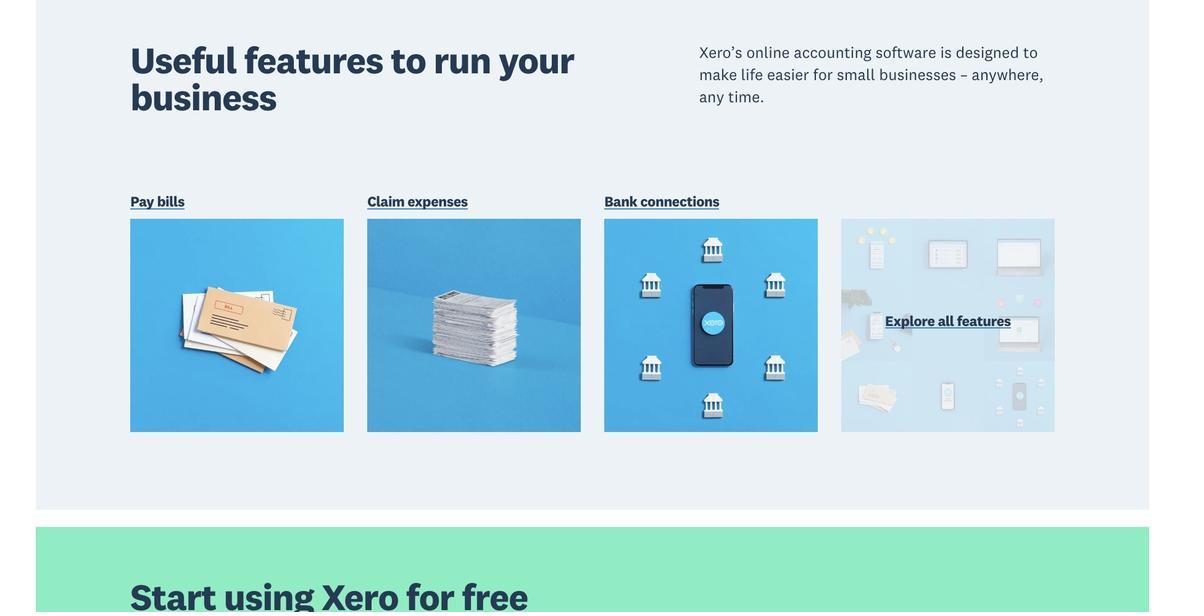 Task type: locate. For each thing, give the bounding box(es) containing it.
bank connections link
[[604, 193, 719, 214]]

to up anywhere,
[[1023, 43, 1038, 62]]

useful features to run your business
[[130, 37, 574, 120]]

pay bills link
[[130, 193, 185, 214]]

xero's online accounting software is designed to make life easier for small businesses – anywhere, any time.
[[699, 43, 1044, 107]]

1 vertical spatial features
[[957, 312, 1011, 330]]

life
[[741, 65, 763, 84]]

explore
[[885, 312, 935, 330]]

to left run
[[391, 37, 426, 83]]

bank connections
[[604, 193, 719, 211]]

claim
[[367, 193, 405, 211]]

is
[[940, 43, 952, 62]]

to
[[391, 37, 426, 83], [1023, 43, 1038, 62]]

accounting
[[794, 43, 872, 62]]

features
[[244, 37, 383, 83], [957, 312, 1011, 330]]

software
[[876, 43, 936, 62]]

easier
[[767, 65, 809, 84]]

explore all features
[[885, 312, 1011, 330]]

to inside xero's online accounting software is designed to make life easier for small businesses – anywhere, any time.
[[1023, 43, 1038, 62]]

features inside useful features to run your business
[[244, 37, 383, 83]]

1 horizontal spatial to
[[1023, 43, 1038, 62]]

explore all features link
[[885, 312, 1011, 333]]

pay bills
[[130, 193, 185, 211]]

1 horizontal spatial features
[[957, 312, 1011, 330]]

0 vertical spatial features
[[244, 37, 383, 83]]

0 horizontal spatial features
[[244, 37, 383, 83]]

0 horizontal spatial to
[[391, 37, 426, 83]]

online
[[746, 43, 790, 62]]

bank
[[604, 193, 637, 211]]



Task type: describe. For each thing, give the bounding box(es) containing it.
claim expenses
[[367, 193, 468, 211]]

to inside useful features to run your business
[[391, 37, 426, 83]]

connections
[[640, 193, 719, 211]]

time.
[[728, 87, 765, 107]]

claim expenses link
[[367, 193, 468, 214]]

useful
[[130, 37, 237, 83]]

make
[[699, 65, 737, 84]]

any
[[699, 87, 724, 107]]

businesses
[[879, 65, 956, 84]]

designed
[[956, 43, 1019, 62]]

–
[[960, 65, 968, 84]]

run
[[434, 37, 491, 83]]

pay
[[130, 193, 154, 211]]

for
[[813, 65, 833, 84]]

small
[[837, 65, 875, 84]]

bills
[[157, 193, 185, 211]]

business
[[130, 74, 277, 120]]

anywhere,
[[972, 65, 1044, 84]]

expenses
[[408, 193, 468, 211]]

all
[[938, 312, 954, 330]]

your
[[499, 37, 574, 83]]

xero's
[[699, 43, 743, 62]]



Task type: vqa. For each thing, say whether or not it's contained in the screenshot.
'receipts'
no



